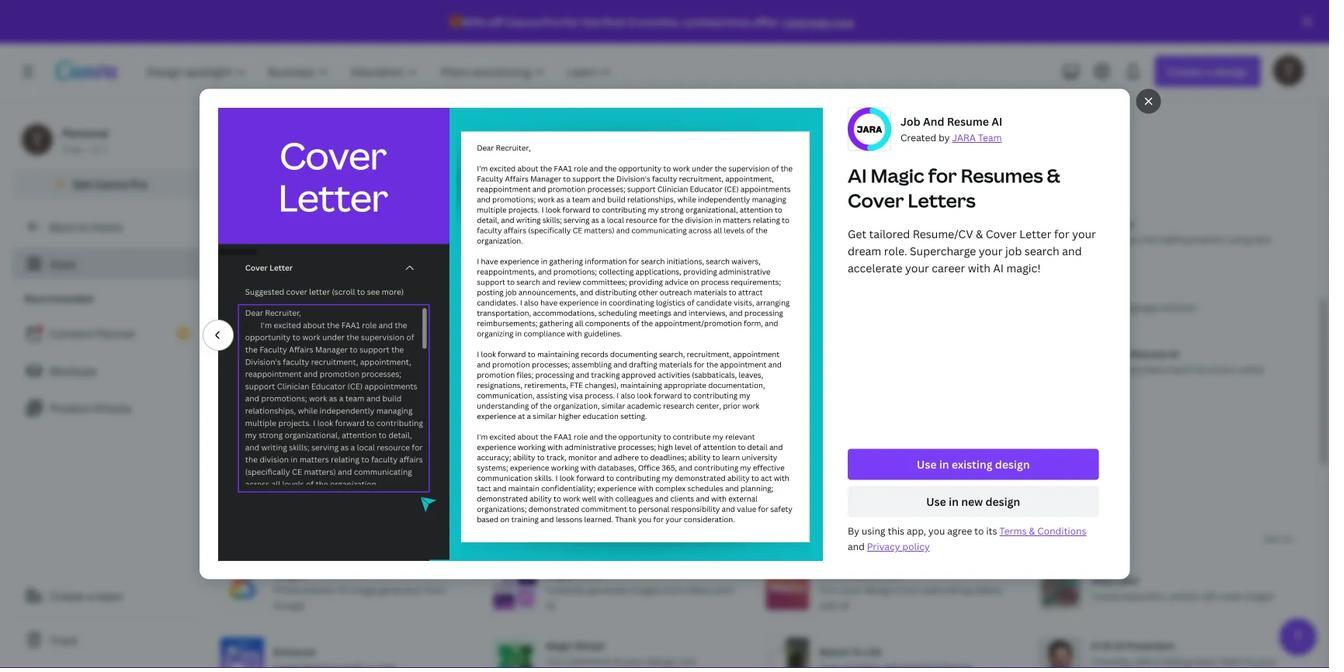 Task type: describe. For each thing, give the bounding box(es) containing it.
magic morph turn elements of your design into
[[546, 639, 696, 669]]

apps
[[50, 257, 76, 271]]

anime
[[273, 347, 302, 360]]

seamless
[[578, 369, 619, 382]]

google
[[273, 599, 305, 612]]

cover inside ai magic for resumes & cover letters
[[848, 188, 904, 213]]

resume/cv inside job and resume ai ai-powered resume/cv & cover letter builder
[[1146, 363, 1198, 376]]

in inside "dropdown button"
[[949, 495, 959, 509]]

with inside anime style create anime-style images with just a message
[[394, 363, 414, 376]]

create inside hello qart create beautiful, artistic qr code images
[[1092, 590, 1121, 603]]

ai inside avatars by neiroai turn your designs into captivating videos with ai
[[841, 599, 850, 612]]

with inside get tailored resume/cv & cover letter for your dream role. supercharge your job search and accelerate your career with ai magic!
[[968, 261, 991, 276]]

its
[[986, 525, 997, 538]]

1 horizontal spatial pro
[[542, 14, 561, 29]]

design inside magic morph turn elements of your design into
[[647, 655, 676, 668]]

for inside soona pro photo and video for products
[[912, 301, 926, 314]]

see all
[[1264, 532, 1293, 545]]

jara team link
[[952, 131, 1002, 144]]

app,
[[907, 525, 926, 538]]

with inside magic media instantly generate images and videos with ai.
[[715, 584, 734, 596]]

upgrade now button
[[783, 14, 854, 29]]

instantly inside voiceover instantly add high quality voiceovers
[[273, 233, 313, 245]]

canva inside button
[[94, 177, 127, 191]]

1 vertical spatial ai-
[[214, 526, 241, 551]]

back to home link
[[12, 211, 202, 242]]

ai inside d-id ai presenters instantly add a talking head video to your
[[1115, 639, 1124, 652]]

video inside d-id ai presenters instantly add a talking head video to your
[[1217, 655, 1242, 668]]

in inside secretink hide messages in images
[[888, 233, 896, 245]]

browse
[[591, 483, 635, 500]]

job and resume ai ai-powered resume/cv & cover letter builder
[[1092, 347, 1265, 391]]

supercharge
[[910, 244, 976, 259]]

for inside get tailored resume/cv & cover letter for your dream role. supercharge your job search and accelerate your career with ai magic!
[[1054, 227, 1070, 241]]

text
[[546, 217, 565, 230]]

conditions
[[1038, 525, 1087, 538]]

free
[[62, 142, 82, 155]]

images inside image dreamer craft your dream scene with your images
[[426, 301, 457, 314]]

into inside puppetry turn faces into talking avatars using text
[[1140, 233, 1158, 245]]

back to home
[[50, 219, 122, 234]]

on
[[677, 160, 693, 177]]

ai- inside job and resume ai ai-powered resume/cv & cover letter builder
[[1092, 363, 1104, 376]]

•
[[85, 142, 88, 155]]

scene
[[352, 301, 379, 314]]

to
[[852, 646, 863, 658]]

content planner link
[[12, 318, 202, 349]]

in inside dropdown button
[[939, 457, 949, 472]]

off
[[488, 14, 504, 29]]

& inside by using this app, you agree to its terms & conditions and privacy policy
[[1029, 525, 1035, 538]]

and inside magic media instantly generate images and videos with ai.
[[664, 584, 681, 596]]

your inside d-id ai presenters instantly add a talking head video to your
[[1256, 655, 1277, 668]]

use for use in new design
[[926, 495, 946, 509]]

product photos
[[50, 401, 132, 416]]

& inside the text to speech a simple & easy text to speech converter
[[587, 233, 593, 245]]

presenters
[[1126, 639, 1175, 652]]

magic!
[[1007, 261, 1041, 276]]

voiceover
[[578, 301, 622, 314]]

your right scene
[[403, 301, 423, 314]]

create inside patternedai create seamless patterns with text using ai
[[546, 369, 576, 382]]

qr
[[1203, 590, 1217, 603]]

letter inside job and resume ai ai-powered resume/cv & cover letter builder
[[1237, 363, 1265, 376]]

using inside by using this app, you agree to its terms & conditions and privacy policy
[[862, 525, 886, 538]]

& inside job and resume ai ai-powered resume/cv & cover letter builder
[[1200, 363, 1206, 376]]

and inside get tailored resume/cv & cover letter for your dream role. supercharge your job search and accelerate your career with ai magic!
[[1062, 244, 1082, 259]]

photos
[[95, 401, 132, 416]]

months.
[[637, 14, 681, 29]]

role.
[[884, 244, 907, 259]]

products
[[928, 301, 969, 314]]

create inside anime style create anime-style images with just a message
[[273, 363, 303, 376]]

sketch
[[819, 646, 850, 658]]

resumes
[[961, 163, 1043, 188]]

mockups
[[50, 364, 97, 379]]

pro inside soona pro photo and video for products
[[819, 301, 834, 314]]

digital signage solution
[[1092, 301, 1197, 314]]

d-
[[1092, 639, 1102, 652]]

voiceover instantly add high quality voiceovers
[[273, 217, 439, 245]]

catch
[[621, 160, 656, 177]]

text for using
[[1254, 233, 1271, 245]]

videos inside magic media instantly generate images and videos with ai.
[[683, 584, 712, 596]]

letters
[[908, 188, 976, 213]]

and up the on
[[683, 125, 730, 159]]

neiroai
[[869, 568, 903, 581]]

dream inside get tailored resume/cv & cover letter for your dream role. supercharge your job search and accelerate your career with ai magic!
[[848, 244, 881, 259]]

designs
[[864, 584, 898, 596]]

0 vertical spatial canva
[[506, 14, 540, 29]]

speech
[[579, 217, 613, 230]]

generator
[[379, 584, 423, 596]]

avatars
[[819, 568, 853, 581]]

converter
[[684, 233, 728, 245]]

head
[[1193, 655, 1215, 668]]

get for get tailored resume/cv & cover letter for your dream role. supercharge your job search and accelerate your career with ai magic!
[[848, 227, 867, 241]]

add inside d-id ai presenters instantly add a talking head video to your
[[1134, 655, 1151, 668]]

ai magic for resumes & cover letters
[[848, 163, 1061, 213]]

into inside avatars by neiroai turn your designs into captivating videos with ai
[[901, 584, 918, 596]]

videos inside avatars by neiroai turn your designs into captivating videos with ai
[[973, 584, 1003, 596]]

life
[[865, 646, 882, 658]]

use in new design
[[926, 495, 1020, 509]]

new
[[961, 495, 983, 509]]

to inside d-id ai presenters instantly add a talking head video to your
[[1245, 655, 1254, 668]]

magic for magic morph turn elements of your design into
[[546, 639, 573, 652]]

use in new design button
[[848, 487, 1099, 518]]

job and resume ai created by jara team
[[901, 114, 1003, 144]]

text inside patternedai create seamless patterns with text using ai
[[684, 369, 701, 382]]

new
[[624, 125, 678, 159]]

soona
[[819, 285, 846, 298]]

job for job and resume ai created by jara team
[[901, 114, 921, 129]]

ai inside patternedai create seamless patterns with text using ai
[[730, 369, 739, 382]]

images inside magic media instantly generate images and videos with ai.
[[630, 584, 661, 596]]

mockups link
[[12, 356, 202, 387]]

the for off
[[582, 14, 601, 29]]

terms
[[1000, 525, 1027, 538]]

1
[[103, 142, 108, 155]]

trash link
[[12, 625, 202, 656]]

your down role.
[[905, 261, 929, 276]]

ai inside 'job and resume ai created by jara team'
[[992, 114, 1003, 129]]

and inside soona pro photo and video for products
[[866, 301, 883, 314]]

existing
[[952, 457, 993, 472]]

see
[[1264, 532, 1280, 545]]

images inside secretink hide messages in images
[[898, 233, 930, 245]]

with inside avatars by neiroai turn your designs into captivating videos with ai
[[819, 599, 838, 612]]

puppetry turn faces into talking avatars using text
[[1092, 217, 1271, 245]]

builder
[[1092, 379, 1124, 391]]

get
[[784, 483, 803, 500]]

the inside explore them all browse the entire directory and get more out of canva
[[638, 483, 658, 500]]

and right newest
[[765, 160, 787, 177]]

resume for job and resume ai ai-powered resume/cv & cover letter builder
[[1131, 347, 1167, 360]]

magic media instantly generate images and videos with ai.
[[546, 568, 734, 612]]

artistic inside reimagine create artistic variations of portrait photos
[[851, 369, 883, 382]]

turn inside magic morph turn elements of your design into
[[546, 655, 566, 668]]

hide
[[819, 233, 840, 245]]

turn inside avatars by neiroai turn your designs into captivating videos with ai
[[819, 584, 839, 596]]

using for ai
[[704, 369, 728, 382]]

ai inside job and resume ai ai-powered resume/cv & cover letter builder
[[1170, 347, 1179, 360]]

speech
[[649, 233, 682, 245]]

create inside reimagine create artistic variations of portrait photos
[[819, 369, 849, 382]]

explore
[[654, 448, 749, 482]]

artistic inside hello qart create beautiful, artistic qr code images
[[1169, 590, 1201, 603]]

offer.
[[752, 14, 781, 29]]

for left first
[[563, 14, 580, 29]]

personal
[[62, 125, 108, 140]]

ai inside get tailored resume/cv & cover letter for your dream role. supercharge your job search and accelerate your career with ai magic!
[[993, 261, 1004, 276]]

multilingual
[[546, 285, 600, 298]]

to left speech
[[638, 233, 647, 245]]

to inside back to home "link"
[[77, 219, 88, 234]]

ai inside the imagen photorealistic ai image generator from google
[[338, 584, 347, 596]]

a inside anime style create anime-style images with just a message
[[435, 363, 440, 376]]

photorealistic
[[273, 584, 336, 596]]

cover inside get tailored resume/cv & cover letter for your dream role. supercharge your job search and accelerate your career with ai magic!
[[986, 227, 1017, 241]]

for inside ai magic for resumes & cover letters
[[928, 163, 957, 188]]

tailored
[[869, 227, 910, 241]]

back
[[50, 219, 75, 234]]

using for text
[[1228, 233, 1252, 245]]

by inside avatars by neiroai turn your designs into captivating videos with ai
[[855, 568, 867, 581]]

all inside button
[[1282, 532, 1293, 545]]

captivating
[[921, 584, 971, 596]]

by using this app, you agree to its terms & conditions and privacy policy
[[848, 525, 1087, 553]]

them
[[754, 448, 819, 482]]

in inside multilingual create voiceover in multiple languages
[[625, 301, 633, 314]]

to inside by using this app, you agree to its terms & conditions and privacy policy
[[975, 525, 984, 538]]

d-id ai presenters instantly add a talking head video to your
[[1092, 639, 1277, 669]]

resume/cv inside get tailored resume/cv & cover letter for your dream role. supercharge your job search and accelerate your career with ai magic!
[[913, 227, 973, 241]]

portrait
[[943, 369, 978, 382]]

create inside multilingual create voiceover in multiple languages
[[546, 301, 576, 314]]



Task type: locate. For each thing, give the bounding box(es) containing it.
image
[[350, 584, 376, 596]]

2 vertical spatial magic
[[546, 639, 573, 652]]

this
[[888, 525, 905, 538]]

get inside get tailored resume/cv & cover letter for your dream role. supercharge your job search and accelerate your career with ai magic!
[[848, 227, 867, 241]]

use up you
[[926, 495, 946, 509]]

3
[[628, 14, 635, 29]]

pro inside button
[[130, 177, 148, 191]]

cover
[[848, 188, 904, 213], [986, 227, 1017, 241], [1208, 363, 1235, 376]]

and up created
[[923, 114, 944, 129]]

explore them all browse the entire directory and get more out of canva
[[591, 448, 916, 500]]

text right patterns
[[684, 369, 701, 382]]

job for job and resume ai ai-powered resume/cv & cover letter builder
[[1092, 347, 1109, 360]]

planner
[[95, 327, 136, 341]]

1 vertical spatial instantly
[[546, 584, 586, 596]]

0 horizontal spatial and
[[923, 114, 944, 129]]

2 horizontal spatial pro
[[819, 301, 834, 314]]

reimagine create artistic variations of portrait photos
[[819, 354, 1012, 382]]

by left jara
[[939, 131, 950, 144]]

2 vertical spatial turn
[[546, 655, 566, 668]]

in left new
[[949, 495, 959, 509]]

id
[[1102, 639, 1112, 652]]

magic inside magic morph turn elements of your design into
[[546, 639, 573, 652]]

multilingual create voiceover in multiple languages
[[546, 285, 720, 314]]

out
[[840, 483, 860, 500]]

1 vertical spatial of
[[864, 483, 876, 500]]

team
[[978, 131, 1002, 144]]

1 vertical spatial powered
[[241, 526, 323, 551]]

in left multiple
[[625, 301, 633, 314]]

0 horizontal spatial job
[[901, 114, 921, 129]]

1 horizontal spatial the
[[638, 483, 658, 500]]

anime style create anime-style images with just a message
[[273, 347, 440, 391]]

1 vertical spatial add
[[1134, 655, 1151, 668]]

your left faces
[[1072, 227, 1096, 241]]

0 vertical spatial magic
[[871, 163, 924, 188]]

1 vertical spatial artistic
[[1169, 590, 1201, 603]]

talking left avatars
[[1161, 233, 1190, 245]]

2 vertical spatial pro
[[819, 301, 834, 314]]

1 horizontal spatial letter
[[1237, 363, 1265, 376]]

into
[[1140, 233, 1158, 245], [901, 584, 918, 596], [679, 655, 696, 668]]

1 vertical spatial talking
[[1161, 655, 1190, 668]]

1 horizontal spatial video
[[1217, 655, 1242, 668]]

create inside button
[[50, 589, 85, 604]]

dream down dreamer
[[321, 301, 350, 314]]

dreamer
[[303, 285, 343, 298]]

0 vertical spatial pro
[[542, 14, 561, 29]]

video inside soona pro photo and video for products
[[885, 301, 910, 314]]

0 horizontal spatial powered
[[241, 526, 323, 551]]

team
[[96, 589, 123, 604]]

add left high
[[315, 233, 333, 245]]

a right just
[[435, 363, 440, 376]]

privacy
[[867, 541, 900, 553]]

powered
[[1104, 363, 1144, 376], [241, 526, 323, 551]]

pro
[[542, 14, 561, 29], [130, 177, 148, 191], [819, 301, 834, 314]]

and inside explore them all browse the entire directory and get more out of canva
[[758, 483, 781, 500]]

for up search
[[1054, 227, 1070, 241]]

1 horizontal spatial turn
[[819, 584, 839, 596]]

code
[[1219, 590, 1241, 603]]

design inside use in existing design dropdown button
[[995, 457, 1030, 472]]

1 horizontal spatial add
[[1134, 655, 1151, 668]]

0 horizontal spatial videos
[[683, 584, 712, 596]]

1 talking from the top
[[1161, 233, 1190, 245]]

0 horizontal spatial by
[[855, 568, 867, 581]]

by left neiroai
[[855, 568, 867, 581]]

and right photo
[[866, 301, 883, 314]]

your left job
[[979, 244, 1003, 259]]

job inside 'job and resume ai created by jara team'
[[901, 114, 921, 129]]

create down 'reimagine'
[[819, 369, 849, 382]]

of for reimagine create artistic variations of portrait photos
[[931, 369, 941, 382]]

2 vertical spatial canva
[[879, 483, 916, 500]]

1 vertical spatial a
[[87, 589, 93, 604]]

more
[[806, 483, 837, 500]]

qart
[[1118, 574, 1139, 587]]

2 horizontal spatial text
[[1254, 233, 1271, 245]]

0 horizontal spatial a
[[87, 589, 93, 604]]

design for use in existing design
[[995, 457, 1030, 472]]

list
[[12, 318, 202, 424]]

and
[[923, 114, 944, 129], [1111, 347, 1129, 360]]

0 vertical spatial dream
[[848, 244, 881, 259]]

variations
[[885, 369, 929, 382]]

1 vertical spatial turn
[[819, 584, 839, 596]]

to up 'simple'
[[567, 217, 577, 230]]

and for job and resume ai ai-powered resume/cv & cover letter builder
[[1111, 347, 1129, 360]]

pro right off
[[542, 14, 561, 29]]

1 horizontal spatial powered
[[1104, 363, 1144, 376]]

0 vertical spatial video
[[885, 301, 910, 314]]

powered up builder
[[1104, 363, 1144, 376]]

list containing content planner
[[12, 318, 202, 424]]

0 vertical spatial cover
[[848, 188, 904, 213]]

just
[[416, 363, 433, 376]]

resume/cv down solution
[[1146, 363, 1198, 376]]

1 horizontal spatial canva
[[506, 14, 540, 29]]

job up created
[[901, 114, 921, 129]]

2 vertical spatial into
[[679, 655, 696, 668]]

elements
[[569, 655, 610, 668]]

2 vertical spatial using
[[862, 525, 886, 538]]

0 vertical spatial of
[[931, 369, 941, 382]]

1 horizontal spatial a
[[435, 363, 440, 376]]

0 horizontal spatial instantly
[[273, 233, 313, 245]]

ai-powered
[[214, 526, 323, 551]]

0 horizontal spatial cover
[[848, 188, 904, 213]]

1 vertical spatial pro
[[130, 177, 148, 191]]

the inside new and noteworthy catch up on the newest and hottest releases
[[696, 160, 716, 177]]

your right head
[[1256, 655, 1277, 668]]

magic for magic media instantly generate images and videos with ai.
[[546, 568, 573, 581]]

a inside button
[[87, 589, 93, 604]]

a left team
[[87, 589, 93, 604]]

0 vertical spatial artistic
[[851, 369, 883, 382]]

use inside "dropdown button"
[[926, 495, 946, 509]]

0 vertical spatial add
[[315, 233, 333, 245]]

artistic left qr
[[1169, 590, 1201, 603]]

0 vertical spatial a
[[435, 363, 440, 376]]

0 horizontal spatial text
[[618, 233, 635, 245]]

1 vertical spatial get
[[848, 227, 867, 241]]

.
[[854, 14, 856, 29]]

messages
[[842, 233, 885, 245]]

newest
[[719, 160, 762, 177]]

using up privacy
[[862, 525, 886, 538]]

1 horizontal spatial resume
[[1131, 347, 1167, 360]]

use in existing design button
[[848, 449, 1099, 480]]

get down •
[[73, 177, 92, 191]]

to right back
[[77, 219, 88, 234]]

1 horizontal spatial text
[[684, 369, 701, 382]]

text
[[618, 233, 635, 245], [1254, 233, 1271, 245], [684, 369, 701, 382]]

add down presenters
[[1134, 655, 1151, 668]]

artistic down 'reimagine'
[[851, 369, 883, 382]]

cover inside job and resume ai ai-powered resume/cv & cover letter builder
[[1208, 363, 1235, 376]]

pro up back to home "link" at left top
[[130, 177, 148, 191]]

talking left head
[[1161, 655, 1190, 668]]

solution
[[1160, 301, 1197, 314]]

by inside 'job and resume ai created by jara team'
[[939, 131, 950, 144]]

and for job and resume ai created by jara team
[[923, 114, 944, 129]]

powered up imagen
[[241, 526, 323, 551]]

all
[[824, 448, 853, 482], [1282, 532, 1293, 545]]

1 horizontal spatial cover
[[986, 227, 1017, 241]]

0 vertical spatial letter
[[1020, 227, 1052, 241]]

magic inside ai magic for resumes & cover letters
[[871, 163, 924, 188]]

your down dreamer
[[299, 301, 319, 314]]

ai
[[992, 114, 1003, 129], [848, 163, 867, 188], [993, 261, 1004, 276], [1170, 347, 1179, 360], [730, 369, 739, 382], [338, 584, 347, 596], [841, 599, 850, 612], [1115, 639, 1124, 652]]

1 vertical spatial design
[[986, 495, 1020, 509]]

and inside 'job and resume ai created by jara team'
[[923, 114, 944, 129]]

and up builder
[[1111, 347, 1129, 360]]

of inside magic morph turn elements of your design into
[[613, 655, 622, 668]]

talking inside puppetry turn faces into talking avatars using text
[[1161, 233, 1190, 245]]

2 talking from the top
[[1161, 655, 1190, 668]]

your right elements
[[624, 655, 645, 668]]

add inside voiceover instantly add high quality voiceovers
[[315, 233, 333, 245]]

into inside magic morph turn elements of your design into
[[679, 655, 696, 668]]

and inside by using this app, you agree to its terms & conditions and privacy policy
[[848, 541, 865, 553]]

resume down digital signage solution
[[1131, 347, 1167, 360]]

message
[[273, 379, 312, 391]]

in right messages
[[888, 233, 896, 245]]

turn inside puppetry turn faces into talking avatars using text
[[1092, 233, 1112, 245]]

2 vertical spatial design
[[647, 655, 676, 668]]

job inside job and resume ai ai-powered resume/cv & cover letter builder
[[1092, 347, 1109, 360]]

1 vertical spatial all
[[1282, 532, 1293, 545]]

and right generate
[[664, 584, 681, 596]]

use for use in existing design
[[917, 457, 937, 472]]

0 vertical spatial get
[[73, 177, 92, 191]]

patterns
[[622, 369, 660, 382]]

simple
[[555, 233, 584, 245]]

0 vertical spatial resume
[[947, 114, 989, 129]]

easy
[[595, 233, 616, 245]]

resume inside 'job and resume ai created by jara team'
[[947, 114, 989, 129]]

2 horizontal spatial turn
[[1092, 233, 1112, 245]]

of inside reimagine create artistic variations of portrait photos
[[931, 369, 941, 382]]

1 horizontal spatial videos
[[973, 584, 1003, 596]]

1 vertical spatial cover
[[986, 227, 1017, 241]]

multiple
[[635, 301, 673, 314]]

beautiful,
[[1124, 590, 1167, 603]]

new and noteworthy catch up on the newest and hottest releases
[[621, 125, 887, 177]]

turn down puppetry
[[1092, 233, 1112, 245]]

to left its
[[975, 525, 984, 538]]

anime-
[[305, 363, 336, 376]]

use inside dropdown button
[[917, 457, 937, 472]]

text inside puppetry turn faces into talking avatars using text
[[1254, 233, 1271, 245]]

morph
[[575, 639, 605, 652]]

and down by
[[848, 541, 865, 553]]

images inside anime style create anime-style images with just a message
[[361, 363, 392, 376]]

0 vertical spatial use
[[917, 457, 937, 472]]

dream up accelerate
[[848, 244, 881, 259]]

1 vertical spatial job
[[1092, 347, 1109, 360]]

1 horizontal spatial all
[[1282, 532, 1293, 545]]

terms & conditions link
[[1000, 525, 1087, 538]]

pro down soona
[[819, 301, 834, 314]]

image
[[273, 285, 301, 298]]

0 horizontal spatial add
[[315, 233, 333, 245]]

0 vertical spatial job
[[901, 114, 921, 129]]

1 vertical spatial and
[[1111, 347, 1129, 360]]

faces
[[1114, 233, 1138, 245]]

magic left morph
[[546, 639, 573, 652]]

instantly inside magic media instantly generate images and videos with ai.
[[546, 584, 586, 596]]

0 horizontal spatial video
[[885, 301, 910, 314]]

a
[[546, 233, 552, 245]]

0 horizontal spatial of
[[613, 655, 622, 668]]

2 vertical spatial the
[[638, 483, 658, 500]]

turn
[[1092, 233, 1112, 245], [819, 584, 839, 596], [546, 655, 566, 668]]

resume/cv up supercharge
[[913, 227, 973, 241]]

top level navigation element
[[137, 56, 624, 87]]

using right avatars
[[1228, 233, 1252, 245]]

a down presenters
[[1153, 655, 1158, 668]]

of for magic morph turn elements of your design into
[[613, 655, 622, 668]]

job up builder
[[1092, 347, 1109, 360]]

instantly down id
[[1092, 655, 1131, 668]]

imagen photorealistic ai image generator from google
[[273, 568, 446, 612]]

first
[[603, 14, 626, 29]]

1 vertical spatial video
[[1217, 655, 1242, 668]]

get
[[73, 177, 92, 191], [848, 227, 867, 241]]

1 horizontal spatial ai-
[[1092, 363, 1104, 376]]

0 horizontal spatial turn
[[546, 655, 566, 668]]

by
[[939, 131, 950, 144], [855, 568, 867, 581]]

entire
[[661, 483, 697, 500]]

to right head
[[1245, 655, 1254, 668]]

🎁
[[449, 14, 459, 29]]

0 vertical spatial using
[[1228, 233, 1252, 245]]

and inside job and resume ai ai-powered resume/cv & cover letter builder
[[1111, 347, 1129, 360]]

0 horizontal spatial the
[[582, 14, 601, 29]]

& inside get tailored resume/cv & cover letter for your dream role. supercharge your job search and accelerate your career with ai magic!
[[976, 227, 983, 241]]

use left existing
[[917, 457, 937, 472]]

1 horizontal spatial into
[[901, 584, 918, 596]]

voiceovers
[[390, 233, 439, 245]]

1 vertical spatial magic
[[546, 568, 573, 581]]

canva down 1
[[94, 177, 127, 191]]

design right elements
[[647, 655, 676, 668]]

all right see
[[1282, 532, 1293, 545]]

0 horizontal spatial resume
[[947, 114, 989, 129]]

with inside image dreamer craft your dream scene with your images
[[381, 301, 400, 314]]

photo
[[837, 301, 864, 314]]

1 horizontal spatial by
[[939, 131, 950, 144]]

2 vertical spatial a
[[1153, 655, 1158, 668]]

created
[[901, 131, 936, 144]]

and left get at the bottom right
[[758, 483, 781, 500]]

0 vertical spatial and
[[923, 114, 944, 129]]

0 vertical spatial design
[[995, 457, 1030, 472]]

text right avatars
[[1254, 233, 1271, 245]]

resume inside job and resume ai ai-powered resume/cv & cover letter builder
[[1131, 347, 1167, 360]]

get tailored resume/cv & cover letter for your dream role. supercharge your job search and accelerate your career with ai magic!
[[848, 227, 1096, 276]]

reimagine
[[819, 354, 866, 366]]

hottest
[[790, 160, 834, 177]]

create left team
[[50, 589, 85, 604]]

of right "out"
[[864, 483, 876, 500]]

create down multilingual
[[546, 301, 576, 314]]

instantly up ai. on the bottom left of the page
[[546, 584, 586, 596]]

the for noteworthy
[[696, 160, 716, 177]]

create down anime
[[273, 363, 303, 376]]

create down the hello at the bottom of page
[[1092, 590, 1121, 603]]

resume up jara
[[947, 114, 989, 129]]

0 horizontal spatial using
[[704, 369, 728, 382]]

1 videos from the left
[[683, 584, 712, 596]]

& inside ai magic for resumes & cover letters
[[1047, 163, 1061, 188]]

of left portrait
[[931, 369, 941, 382]]

canva inside explore them all browse the entire directory and get more out of canva
[[879, 483, 916, 500]]

create down the patternedai
[[546, 369, 576, 382]]

photos
[[980, 369, 1012, 382]]

2 horizontal spatial the
[[696, 160, 716, 177]]

the right the on
[[696, 160, 716, 177]]

powered inside job and resume ai ai-powered resume/cv & cover letter builder
[[1104, 363, 1144, 376]]

design inside use in new design "dropdown button"
[[986, 495, 1020, 509]]

a inside d-id ai presenters instantly add a talking head video to your
[[1153, 655, 1158, 668]]

text right easy
[[618, 233, 635, 245]]

the left the entire
[[638, 483, 658, 500]]

text inside the text to speech a simple & easy text to speech converter
[[618, 233, 635, 245]]

magic left 'media'
[[546, 568, 573, 581]]

1 vertical spatial the
[[696, 160, 716, 177]]

of inside explore them all browse the entire directory and get more out of canva
[[864, 483, 876, 500]]

canva up this
[[879, 483, 916, 500]]

quality
[[356, 233, 388, 245]]

video down accelerate
[[885, 301, 910, 314]]

instantly inside d-id ai presenters instantly add a talking head video to your
[[1092, 655, 1131, 668]]

enhancer
[[273, 646, 316, 658]]

1 horizontal spatial job
[[1092, 347, 1109, 360]]

and right search
[[1062, 244, 1082, 259]]

media
[[575, 568, 603, 581]]

0 horizontal spatial pro
[[130, 177, 148, 191]]

canva right off
[[506, 14, 540, 29]]

2 horizontal spatial using
[[1228, 233, 1252, 245]]

for left products
[[912, 301, 926, 314]]

0 vertical spatial powered
[[1104, 363, 1144, 376]]

0 horizontal spatial into
[[679, 655, 696, 668]]

0 horizontal spatial get
[[73, 177, 92, 191]]

your down avatars
[[842, 584, 862, 596]]

for down jara
[[928, 163, 957, 188]]

design for use in new design
[[986, 495, 1020, 509]]

1 vertical spatial resume
[[1131, 347, 1167, 360]]

1 vertical spatial using
[[704, 369, 728, 382]]

ai inside ai magic for resumes & cover letters
[[848, 163, 867, 188]]

talking inside d-id ai presenters instantly add a talking head video to your
[[1161, 655, 1190, 668]]

0 vertical spatial by
[[939, 131, 950, 144]]

canva
[[506, 14, 540, 29], [94, 177, 127, 191], [879, 483, 916, 500]]

0 vertical spatial resume/cv
[[913, 227, 973, 241]]

1 vertical spatial dream
[[321, 301, 350, 314]]

2 vertical spatial of
[[613, 655, 622, 668]]

design right existing
[[995, 457, 1030, 472]]

dream inside image dreamer craft your dream scene with your images
[[321, 301, 350, 314]]

all up "out"
[[824, 448, 853, 482]]

your inside magic morph turn elements of your design into
[[624, 655, 645, 668]]

time
[[725, 14, 750, 29]]

craft
[[273, 301, 296, 314]]

magic down created
[[871, 163, 924, 188]]

get for get canva pro
[[73, 177, 92, 191]]

using down languages
[[704, 369, 728, 382]]

of right elements
[[613, 655, 622, 668]]

get inside get canva pro button
[[73, 177, 92, 191]]

video right head
[[1217, 655, 1242, 668]]

2 videos from the left
[[973, 584, 1003, 596]]

limited
[[683, 14, 723, 29]]

text for easy
[[618, 233, 635, 245]]

1 vertical spatial letter
[[1237, 363, 1265, 376]]

your inside avatars by neiroai turn your designs into captivating videos with ai
[[842, 584, 862, 596]]

0 vertical spatial into
[[1140, 233, 1158, 245]]

instantly down voiceover
[[273, 233, 313, 245]]

images inside hello qart create beautiful, artistic qr code images
[[1243, 590, 1275, 603]]

resume for job and resume ai created by jara team
[[947, 114, 989, 129]]

all inside explore them all browse the entire directory and get more out of canva
[[824, 448, 853, 482]]

0 horizontal spatial artistic
[[851, 369, 883, 382]]

1 vertical spatial canva
[[94, 177, 127, 191]]

in left existing
[[939, 457, 949, 472]]

design right new
[[986, 495, 1020, 509]]

get right hide
[[848, 227, 867, 241]]

the left first
[[582, 14, 601, 29]]

turn down avatars
[[819, 584, 839, 596]]

50%
[[462, 14, 486, 29]]

turn left elements
[[546, 655, 566, 668]]

get canva pro
[[73, 177, 148, 191]]

letter inside get tailored resume/cv & cover letter for your dream role. supercharge your job search and accelerate your career with ai magic!
[[1020, 227, 1052, 241]]

with inside patternedai create seamless patterns with text using ai
[[662, 369, 682, 382]]

0 horizontal spatial canva
[[94, 177, 127, 191]]

0 horizontal spatial resume/cv
[[913, 227, 973, 241]]

use in existing design
[[917, 457, 1030, 472]]

by
[[848, 525, 859, 538]]

magic inside magic media instantly generate images and videos with ai.
[[546, 568, 573, 581]]

patternedai create seamless patterns with text using ai
[[546, 354, 739, 382]]



Task type: vqa. For each thing, say whether or not it's contained in the screenshot.
the bottom all
yes



